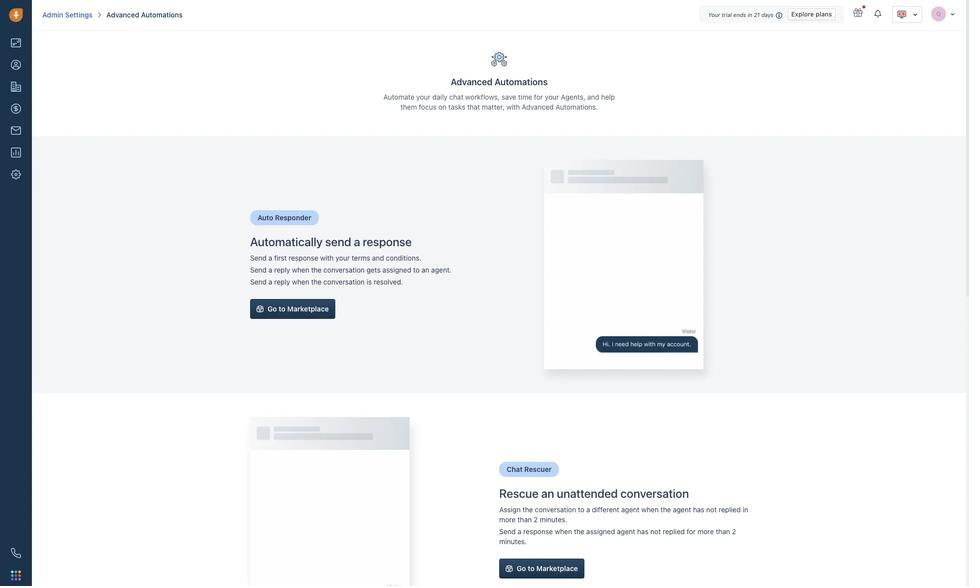 Task type: vqa. For each thing, say whether or not it's contained in the screenshot.
templates in "You can also use templates when you're setting up a workflow, and when you're creating a sales sequence."
no



Task type: locate. For each thing, give the bounding box(es) containing it.
response right first
[[289, 254, 318, 262]]

go to marketplace
[[268, 304, 329, 313], [517, 564, 578, 573]]

1 vertical spatial in
[[743, 506, 748, 514]]

0 vertical spatial for
[[534, 93, 543, 101]]

0 vertical spatial advanced automations
[[106, 10, 183, 19]]

1 horizontal spatial for
[[687, 527, 696, 536]]

response inside send a first response with your terms and conditions. send a reply when the conversation gets assigned to an agent. send a reply when the conversation is resolved.
[[289, 254, 318, 262]]

1 horizontal spatial more
[[698, 527, 714, 536]]

with down "automatically send a response"
[[320, 254, 334, 262]]

trial
[[722, 11, 732, 18]]

1 horizontal spatial minutes.
[[540, 515, 567, 524]]

response up conditions.
[[363, 235, 412, 248]]

marketplace
[[287, 304, 329, 313], [537, 564, 578, 573]]

agents,
[[561, 93, 586, 101]]

0 horizontal spatial go to marketplace link
[[250, 299, 335, 319]]

1 horizontal spatial response
[[363, 235, 412, 248]]

1 vertical spatial reply
[[274, 278, 290, 286]]

automations.
[[556, 103, 598, 111]]

phone element
[[6, 543, 26, 563]]

to
[[413, 266, 420, 274], [279, 304, 286, 313], [578, 506, 585, 514], [528, 564, 535, 573]]

an left agent.
[[422, 266, 429, 274]]

0 horizontal spatial and
[[372, 254, 384, 262]]

your down send
[[336, 254, 350, 262]]

0 horizontal spatial not
[[651, 527, 661, 536]]

1 horizontal spatial marketplace
[[537, 564, 578, 573]]

go
[[268, 304, 277, 313], [517, 564, 526, 573]]

2 horizontal spatial advanced
[[522, 103, 554, 111]]

your up focus at left
[[416, 93, 431, 101]]

automate
[[384, 93, 415, 101]]

assigned inside the assign the conversation to a different agent when the agent has not replied in more than 2 minutes. send a response when the assigned agent has not replied for more than 2 minutes.
[[586, 527, 615, 536]]

0 horizontal spatial automations
[[141, 10, 183, 19]]

reply
[[274, 266, 290, 274], [274, 278, 290, 286]]

0 vertical spatial replied
[[719, 506, 741, 514]]

0 vertical spatial go to marketplace button
[[250, 299, 335, 319]]

1 horizontal spatial has
[[693, 506, 705, 514]]

1 vertical spatial more
[[698, 527, 714, 536]]

1 horizontal spatial go to marketplace
[[517, 564, 578, 573]]

first
[[274, 254, 287, 262]]

0 horizontal spatial assigned
[[383, 266, 411, 274]]

assigned down different
[[586, 527, 615, 536]]

go for rescue
[[517, 564, 526, 573]]

1 horizontal spatial with
[[506, 103, 520, 111]]

your
[[416, 93, 431, 101], [545, 93, 559, 101], [336, 254, 350, 262]]

0 horizontal spatial go to marketplace
[[268, 304, 329, 313]]

1 vertical spatial with
[[320, 254, 334, 262]]

send
[[250, 254, 267, 262], [250, 266, 267, 274], [250, 278, 267, 286], [499, 527, 516, 536]]

0 horizontal spatial advanced
[[106, 10, 139, 19]]

0 horizontal spatial an
[[422, 266, 429, 274]]

when
[[292, 266, 309, 274], [292, 278, 309, 286], [642, 506, 659, 514], [555, 527, 572, 536]]

1 horizontal spatial and
[[587, 93, 599, 101]]

2 horizontal spatial your
[[545, 93, 559, 101]]

0 vertical spatial automations
[[141, 10, 183, 19]]

tasks
[[448, 103, 465, 111]]

to inside the assign the conversation to a different agent when the agent has not replied in more than 2 minutes. send a response when the assigned agent has not replied for more than 2 minutes.
[[578, 506, 585, 514]]

help
[[601, 93, 615, 101]]

time
[[518, 93, 532, 101]]

assigned down conditions.
[[383, 266, 411, 274]]

admin settings link
[[42, 10, 93, 20]]

terms
[[352, 254, 370, 262]]

rescue
[[499, 486, 539, 500]]

conditions.
[[386, 254, 421, 262]]

conversation inside the assign the conversation to a different agent when the agent has not replied in more than 2 minutes. send a response when the assigned agent has not replied for more than 2 minutes.
[[535, 506, 576, 514]]

send
[[325, 235, 351, 248]]

send a first response with your terms and conditions. send a reply when the conversation gets assigned to an agent. send a reply when the conversation is resolved.
[[250, 254, 452, 286]]

more
[[499, 515, 516, 524], [698, 527, 714, 536]]

0 vertical spatial an
[[422, 266, 429, 274]]

0 vertical spatial advanced
[[106, 10, 139, 19]]

with down save at the top of page
[[506, 103, 520, 111]]

0 vertical spatial with
[[506, 103, 520, 111]]

unattended
[[557, 486, 618, 500]]

0 horizontal spatial than
[[518, 515, 532, 524]]

response for a
[[363, 235, 412, 248]]

response down rescue
[[523, 527, 553, 536]]

0 horizontal spatial go to marketplace button
[[250, 299, 335, 319]]

0 horizontal spatial for
[[534, 93, 543, 101]]

advanced automations
[[106, 10, 183, 19], [451, 77, 548, 87]]

minutes. down assign
[[499, 537, 527, 546]]

and up gets
[[372, 254, 384, 262]]

0 vertical spatial and
[[587, 93, 599, 101]]

freshworks switcher image
[[11, 570, 21, 580]]

0 vertical spatial response
[[363, 235, 412, 248]]

has
[[693, 506, 705, 514], [637, 527, 649, 536]]

2
[[534, 515, 538, 524], [732, 527, 736, 536]]

0 horizontal spatial minutes.
[[499, 537, 527, 546]]

replied
[[719, 506, 741, 514], [663, 527, 685, 536]]

with
[[506, 103, 520, 111], [320, 254, 334, 262]]

0 vertical spatial more
[[499, 515, 516, 524]]

advanced
[[106, 10, 139, 19], [451, 77, 493, 87], [522, 103, 554, 111]]

explore plans button
[[788, 8, 836, 20]]

automations
[[141, 10, 183, 19], [495, 77, 548, 87]]

1 vertical spatial automations
[[495, 77, 548, 87]]

1 horizontal spatial go to marketplace button
[[499, 559, 585, 579]]

0 vertical spatial marketplace
[[287, 304, 329, 313]]

1 horizontal spatial go
[[517, 564, 526, 573]]

response for first
[[289, 254, 318, 262]]

rescue an unattended conversation
[[499, 486, 689, 500]]

and left help
[[587, 93, 599, 101]]

auto responder image
[[544, 160, 704, 369]]

agent
[[621, 506, 640, 514], [673, 506, 691, 514], [617, 527, 635, 536]]

1 vertical spatial go
[[517, 564, 526, 573]]

0 horizontal spatial your
[[336, 254, 350, 262]]

1 vertical spatial go to marketplace
[[517, 564, 578, 573]]

1 vertical spatial advanced automations
[[451, 77, 548, 87]]

2 vertical spatial response
[[523, 527, 553, 536]]

go to marketplace link
[[250, 299, 335, 319], [499, 559, 585, 579]]

1 vertical spatial response
[[289, 254, 318, 262]]

2 horizontal spatial response
[[523, 527, 553, 536]]

1 vertical spatial assigned
[[586, 527, 615, 536]]

a
[[354, 235, 360, 248], [269, 254, 272, 262], [269, 266, 272, 274], [269, 278, 272, 286], [586, 506, 590, 514], [518, 527, 521, 536]]

go to marketplace button
[[250, 299, 335, 319], [499, 559, 585, 579]]

not
[[706, 506, 717, 514], [651, 527, 661, 536]]

send inside the assign the conversation to a different agent when the agent has not replied in more than 2 minutes. send a response when the assigned agent has not replied for more than 2 minutes.
[[499, 527, 516, 536]]

1 horizontal spatial 2
[[732, 527, 736, 536]]

0 horizontal spatial replied
[[663, 527, 685, 536]]

1 horizontal spatial advanced
[[451, 77, 493, 87]]

0 horizontal spatial with
[[320, 254, 334, 262]]

1 horizontal spatial replied
[[719, 506, 741, 514]]

for inside the assign the conversation to a different agent when the agent has not replied in more than 2 minutes. send a response when the assigned agent has not replied for more than 2 minutes.
[[687, 527, 696, 536]]

in inside the assign the conversation to a different agent when the agent has not replied in more than 2 minutes. send a response when the assigned agent has not replied for more than 2 minutes.
[[743, 506, 748, 514]]

than
[[518, 515, 532, 524], [716, 527, 730, 536]]

save
[[502, 93, 516, 101]]

1 vertical spatial and
[[372, 254, 384, 262]]

1 vertical spatial for
[[687, 527, 696, 536]]

21
[[754, 11, 760, 18]]

and inside send a first response with your terms and conditions. send a reply when the conversation gets assigned to an agent. send a reply when the conversation is resolved.
[[372, 254, 384, 262]]

minutes.
[[540, 515, 567, 524], [499, 537, 527, 546]]

in
[[748, 11, 752, 18], [743, 506, 748, 514]]

1 horizontal spatial than
[[716, 527, 730, 536]]

minutes. down unattended
[[540, 515, 567, 524]]

1 vertical spatial marketplace
[[537, 564, 578, 573]]

2 vertical spatial advanced
[[522, 103, 554, 111]]

0 vertical spatial go to marketplace link
[[250, 299, 335, 319]]

0 horizontal spatial more
[[499, 515, 516, 524]]

response
[[363, 235, 412, 248], [289, 254, 318, 262], [523, 527, 553, 536]]

0 horizontal spatial marketplace
[[287, 304, 329, 313]]

automatically send a response
[[250, 235, 412, 248]]

1 horizontal spatial assigned
[[586, 527, 615, 536]]

0 vertical spatial 2
[[534, 515, 538, 524]]

conversation down unattended
[[535, 506, 576, 514]]

0 horizontal spatial go
[[268, 304, 277, 313]]

conversation
[[324, 266, 365, 274], [324, 278, 365, 286], [621, 486, 689, 500], [535, 506, 576, 514]]

the
[[311, 266, 322, 274], [311, 278, 322, 286], [523, 506, 533, 514], [661, 506, 671, 514], [574, 527, 585, 536]]

1 vertical spatial go to marketplace button
[[499, 559, 585, 579]]

marketplace for an
[[537, 564, 578, 573]]

1 horizontal spatial go to marketplace link
[[499, 559, 585, 579]]

your left agents,
[[545, 93, 559, 101]]

go to marketplace for automatically
[[268, 304, 329, 313]]

go for automatically
[[268, 304, 277, 313]]

0 vertical spatial go to marketplace
[[268, 304, 329, 313]]

bell regular image
[[875, 9, 883, 18]]

explore
[[792, 10, 814, 18]]

explore plans
[[792, 10, 832, 18]]

1 vertical spatial go to marketplace link
[[499, 559, 585, 579]]

ic_arrow_down image
[[950, 11, 955, 17]]

advanced down time
[[522, 103, 554, 111]]

0 horizontal spatial response
[[289, 254, 318, 262]]

rescuer
[[524, 465, 552, 473]]

go to marketplace for rescue
[[517, 564, 578, 573]]

an down rescuer
[[541, 486, 554, 500]]

automatically
[[250, 235, 323, 248]]

for
[[534, 93, 543, 101], [687, 527, 696, 536]]

an
[[422, 266, 429, 274], [541, 486, 554, 500]]

0 vertical spatial reply
[[274, 266, 290, 274]]

0 vertical spatial assigned
[[383, 266, 411, 274]]

responder
[[275, 213, 311, 222]]

0 vertical spatial go
[[268, 304, 277, 313]]

0 horizontal spatial advanced automations
[[106, 10, 183, 19]]

1 vertical spatial an
[[541, 486, 554, 500]]

0 vertical spatial not
[[706, 506, 717, 514]]

advanced up "workflows," at the top
[[451, 77, 493, 87]]

and inside automate your daily chat workflows, save time for your agents, and help them focus on tasks that matter, with advanced automations.
[[587, 93, 599, 101]]

phone image
[[11, 548, 21, 558]]

0 horizontal spatial has
[[637, 527, 649, 536]]

and
[[587, 93, 599, 101], [372, 254, 384, 262]]

advanced right settings
[[106, 10, 139, 19]]

assigned
[[383, 266, 411, 274], [586, 527, 615, 536]]



Task type: describe. For each thing, give the bounding box(es) containing it.
conversation up the assign the conversation to a different agent when the agent has not replied in more than 2 minutes. send a response when the assigned agent has not replied for more than 2 minutes.
[[621, 486, 689, 500]]

conversation down the terms
[[324, 266, 365, 274]]

daily
[[433, 93, 448, 101]]

marketplace for send
[[287, 304, 329, 313]]

0 horizontal spatial 2
[[534, 515, 538, 524]]

chat
[[449, 93, 464, 101]]

settings
[[65, 10, 93, 19]]

your inside send a first response with your terms and conditions. send a reply when the conversation gets assigned to an agent. send a reply when the conversation is resolved.
[[336, 254, 350, 262]]

assigned inside send a first response with your terms and conditions. send a reply when the conversation gets assigned to an agent. send a reply when the conversation is resolved.
[[383, 266, 411, 274]]

advanced automations image
[[491, 51, 507, 67]]

on
[[439, 103, 447, 111]]

ic_arrow_down image
[[913, 11, 918, 18]]

go to marketplace link for automatically
[[250, 299, 335, 319]]

conversation left is
[[324, 278, 365, 286]]

0 vertical spatial has
[[693, 506, 705, 514]]

1 vertical spatial advanced
[[451, 77, 493, 87]]

1 horizontal spatial an
[[541, 486, 554, 500]]

for inside automate your daily chat workflows, save time for your agents, and help them focus on tasks that matter, with advanced automations.
[[534, 93, 543, 101]]

0 vertical spatial in
[[748, 11, 752, 18]]

1 vertical spatial minutes.
[[499, 537, 527, 546]]

ends
[[734, 11, 746, 18]]

is
[[367, 278, 372, 286]]

your
[[708, 11, 720, 18]]

your trial ends in 21 days
[[708, 11, 774, 18]]

advanced inside automate your daily chat workflows, save time for your agents, and help them focus on tasks that matter, with advanced automations.
[[522, 103, 554, 111]]

admin settings
[[42, 10, 93, 19]]

workflows,
[[465, 93, 500, 101]]

automate your daily chat workflows, save time for your agents, and help them focus on tasks that matter, with advanced automations.
[[384, 93, 615, 111]]

1 vertical spatial has
[[637, 527, 649, 536]]

auto responder
[[258, 213, 311, 222]]

1 reply from the top
[[274, 266, 290, 274]]

chat rescuer
[[507, 465, 552, 473]]

admin
[[42, 10, 63, 19]]

them
[[401, 103, 417, 111]]

chat rescuer image
[[250, 417, 410, 586]]

auto
[[258, 213, 273, 222]]

resolved.
[[374, 278, 403, 286]]

1 vertical spatial than
[[716, 527, 730, 536]]

gets
[[367, 266, 381, 274]]

go to marketplace link for rescue
[[499, 559, 585, 579]]

ic_info_icon image
[[776, 11, 783, 19]]

go to marketplace button for automatically
[[250, 299, 335, 319]]

1 vertical spatial not
[[651, 527, 661, 536]]

with inside send a first response with your terms and conditions. send a reply when the conversation gets assigned to an agent. send a reply when the conversation is resolved.
[[320, 254, 334, 262]]

missing translation "unavailable" for locale "en-us" image
[[897, 9, 907, 19]]

0 vertical spatial minutes.
[[540, 515, 567, 524]]

1 horizontal spatial not
[[706, 506, 717, 514]]

1 vertical spatial replied
[[663, 527, 685, 536]]

that
[[467, 103, 480, 111]]

plans
[[816, 10, 832, 18]]

with inside automate your daily chat workflows, save time for your agents, and help them focus on tasks that matter, with advanced automations.
[[506, 103, 520, 111]]

response inside the assign the conversation to a different agent when the agent has not replied in more than 2 minutes. send a response when the assigned agent has not replied for more than 2 minutes.
[[523, 527, 553, 536]]

2 reply from the top
[[274, 278, 290, 286]]

1 horizontal spatial your
[[416, 93, 431, 101]]

1 horizontal spatial advanced automations
[[451, 77, 548, 87]]

chat
[[507, 465, 523, 473]]

assign
[[499, 506, 521, 514]]

agent.
[[431, 266, 452, 274]]

to inside send a first response with your terms and conditions. send a reply when the conversation gets assigned to an agent. send a reply when the conversation is resolved.
[[413, 266, 420, 274]]

1 vertical spatial 2
[[732, 527, 736, 536]]

focus
[[419, 103, 437, 111]]

go to marketplace button for rescue
[[499, 559, 585, 579]]

1 horizontal spatial automations
[[495, 77, 548, 87]]

different
[[592, 506, 619, 514]]

0 vertical spatial than
[[518, 515, 532, 524]]

matter,
[[482, 103, 505, 111]]

days
[[762, 11, 774, 18]]

assign the conversation to a different agent when the agent has not replied in more than 2 minutes. send a response when the assigned agent has not replied for more than 2 minutes.
[[499, 506, 748, 546]]

an inside send a first response with your terms and conditions. send a reply when the conversation gets assigned to an agent. send a reply when the conversation is resolved.
[[422, 266, 429, 274]]



